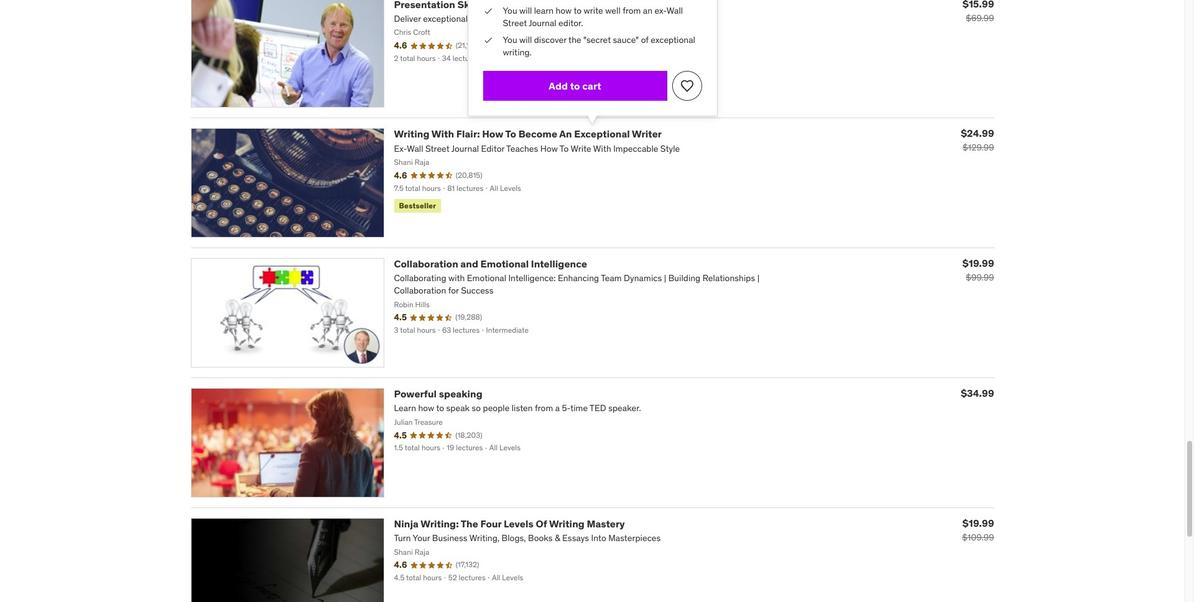 Task type: vqa. For each thing, say whether or not it's contained in the screenshot.
discover
yes



Task type: describe. For each thing, give the bounding box(es) containing it.
81 lectures
[[448, 184, 484, 193]]

20815 reviews element
[[456, 171, 483, 181]]

you for you will discover the "secret sauce" of exceptional writing.
[[503, 34, 518, 46]]

sauce"
[[613, 34, 639, 46]]

xsmall image for you will learn how to write well from an ex-wall street journal editor.
[[483, 5, 493, 17]]

$109.99
[[963, 532, 995, 543]]

raja
[[415, 158, 430, 167]]

journal for flair:
[[452, 143, 479, 154]]

an
[[560, 128, 572, 140]]

style
[[661, 143, 680, 154]]

$19.99 for ninja writing: the four levels of writing mastery
[[963, 517, 995, 530]]

ninja writing: the four levels of writing mastery link
[[394, 518, 625, 530]]

total
[[405, 184, 421, 193]]

all levels
[[490, 184, 522, 193]]

flair:
[[457, 128, 480, 140]]

bestseller
[[399, 201, 436, 210]]

0 horizontal spatial to
[[506, 128, 517, 140]]

to inside the you will learn how to write well from an ex-wall street journal editor.
[[574, 5, 582, 16]]

powerful speaking
[[394, 388, 483, 400]]

discover
[[534, 34, 567, 46]]

1 horizontal spatial writing
[[549, 518, 585, 530]]

writing with flair: how to become an exceptional writer ex-wall street journal editor teaches how to write with impeccable style shani raja
[[394, 128, 680, 167]]

$19.99 $109.99
[[963, 517, 995, 543]]

1 vertical spatial how
[[541, 143, 558, 154]]

0 vertical spatial levels
[[500, 184, 522, 193]]

journal for learn
[[529, 17, 557, 28]]

street for with
[[426, 143, 450, 154]]

the
[[569, 34, 582, 46]]

81
[[448, 184, 455, 193]]

collaboration
[[394, 258, 459, 270]]

of
[[641, 34, 649, 46]]

writing with flair: how to become an exceptional writer link
[[394, 128, 662, 140]]

well
[[606, 5, 621, 16]]

and
[[461, 258, 479, 270]]

you for you will learn how to write well from an ex-wall street journal editor.
[[503, 5, 518, 16]]

emotional
[[481, 258, 529, 270]]

will for learn
[[520, 5, 532, 16]]

from
[[623, 5, 641, 16]]

mastery
[[587, 518, 625, 530]]

wall for how
[[667, 5, 684, 16]]

writing:
[[421, 518, 459, 530]]

(20,815)
[[456, 171, 483, 180]]

writer
[[632, 128, 662, 140]]

$34.99
[[962, 387, 995, 400]]

powerful
[[394, 388, 437, 400]]

$129.99
[[963, 142, 995, 153]]

to inside add to cart button
[[571, 80, 580, 92]]

exceptional
[[575, 128, 630, 140]]

7.5 total hours
[[394, 184, 441, 193]]

7.5
[[394, 184, 404, 193]]

0 vertical spatial with
[[432, 128, 454, 140]]

1 vertical spatial levels
[[504, 518, 534, 530]]



Task type: locate. For each thing, give the bounding box(es) containing it.
editor
[[481, 143, 505, 154]]

street
[[503, 17, 527, 28], [426, 143, 450, 154]]

will
[[520, 5, 532, 16], [520, 34, 532, 46]]

writing right of
[[549, 518, 585, 530]]

intelligence
[[531, 258, 588, 270]]

2 $19.99 from the top
[[963, 517, 995, 530]]

editor.
[[559, 17, 584, 28]]

powerful speaking link
[[394, 388, 483, 400]]

1 vertical spatial journal
[[452, 143, 479, 154]]

four
[[481, 518, 502, 530]]

will inside the you will learn how to write well from an ex-wall street journal editor.
[[520, 5, 532, 16]]

0 horizontal spatial journal
[[452, 143, 479, 154]]

1 xsmall image from the top
[[483, 5, 493, 17]]

xsmall image left writing.
[[483, 34, 493, 47]]

journal inside the you will learn how to write well from an ex-wall street journal editor.
[[529, 17, 557, 28]]

$19.99
[[963, 257, 995, 270], [963, 517, 995, 530]]

street for will
[[503, 17, 527, 28]]

0 vertical spatial you
[[503, 5, 518, 16]]

wishlist image
[[680, 79, 695, 94]]

teaches
[[507, 143, 539, 154]]

levels
[[500, 184, 522, 193], [504, 518, 534, 530]]

0 vertical spatial how
[[483, 128, 504, 140]]

1 you from the top
[[503, 5, 518, 16]]

1 will from the top
[[520, 5, 532, 16]]

ninja writing: the four levels of writing mastery
[[394, 518, 625, 530]]

$99.99
[[967, 272, 995, 283]]

wall for how
[[407, 143, 424, 154]]

writing up ex-
[[394, 128, 430, 140]]

street up raja
[[426, 143, 450, 154]]

$19.99 up $109.99
[[963, 517, 995, 530]]

add to cart
[[549, 80, 602, 92]]

street inside writing with flair: how to become an exceptional writer ex-wall street journal editor teaches how to write with impeccable style shani raja
[[426, 143, 450, 154]]

writing
[[394, 128, 430, 140], [549, 518, 585, 530]]

how
[[483, 128, 504, 140], [541, 143, 558, 154]]

of
[[536, 518, 547, 530]]

wall inside the you will learn how to write well from an ex-wall street journal editor.
[[667, 5, 684, 16]]

0 horizontal spatial street
[[426, 143, 450, 154]]

1 horizontal spatial how
[[541, 143, 558, 154]]

collaboration and emotional intelligence
[[394, 258, 588, 270]]

1 horizontal spatial to
[[560, 143, 569, 154]]

add to cart button
[[483, 71, 668, 101]]

0 horizontal spatial with
[[432, 128, 454, 140]]

learn
[[534, 5, 554, 16]]

$19.99 for collaboration and emotional intelligence
[[963, 257, 995, 270]]

xsmall image left learn
[[483, 5, 493, 17]]

to
[[506, 128, 517, 140], [560, 143, 569, 154]]

0 vertical spatial will
[[520, 5, 532, 16]]

street up writing.
[[503, 17, 527, 28]]

2 you from the top
[[503, 34, 518, 46]]

street inside the you will learn how to write well from an ex-wall street journal editor.
[[503, 17, 527, 28]]

$69.99
[[967, 12, 995, 23]]

to down an
[[560, 143, 569, 154]]

with left flair:
[[432, 128, 454, 140]]

4.6
[[394, 170, 407, 181]]

you up writing.
[[503, 34, 518, 46]]

become
[[519, 128, 558, 140]]

$19.99 $99.99
[[963, 257, 995, 283]]

0 horizontal spatial wall
[[407, 143, 424, 154]]

$19.99 inside $19.99 $109.99
[[963, 517, 995, 530]]

to right how
[[574, 5, 582, 16]]

you will learn how to write well from an ex-wall street journal editor.
[[503, 5, 684, 28]]

1 vertical spatial wall
[[407, 143, 424, 154]]

shani
[[394, 158, 413, 167]]

to
[[574, 5, 582, 16], [571, 80, 580, 92]]

speaking
[[439, 388, 483, 400]]

with down "exceptional"
[[594, 143, 612, 154]]

1 vertical spatial to
[[571, 80, 580, 92]]

1 vertical spatial xsmall image
[[483, 34, 493, 47]]

cart
[[583, 80, 602, 92]]

how
[[556, 5, 572, 16]]

0 vertical spatial journal
[[529, 17, 557, 28]]

all
[[490, 184, 499, 193]]

1 horizontal spatial with
[[594, 143, 612, 154]]

ex-
[[394, 143, 407, 154]]

1 vertical spatial will
[[520, 34, 532, 46]]

to up teaches
[[506, 128, 517, 140]]

will up writing.
[[520, 34, 532, 46]]

0 vertical spatial to
[[506, 128, 517, 140]]

1 $19.99 from the top
[[963, 257, 995, 270]]

wall
[[667, 5, 684, 16], [407, 143, 424, 154]]

1 vertical spatial writing
[[549, 518, 585, 530]]

0 vertical spatial wall
[[667, 5, 684, 16]]

levels left of
[[504, 518, 534, 530]]

you inside the you will learn how to write well from an ex-wall street journal editor.
[[503, 5, 518, 16]]

xsmall image
[[483, 5, 493, 17], [483, 34, 493, 47]]

the
[[461, 518, 479, 530]]

journal inside writing with flair: how to become an exceptional writer ex-wall street journal editor teaches how to write with impeccable style shani raja
[[452, 143, 479, 154]]

ex-
[[655, 5, 667, 16]]

to left cart
[[571, 80, 580, 92]]

you
[[503, 5, 518, 16], [503, 34, 518, 46]]

writing.
[[503, 47, 532, 58]]

0 vertical spatial writing
[[394, 128, 430, 140]]

an
[[643, 5, 653, 16]]

impeccable
[[614, 143, 659, 154]]

write
[[571, 143, 592, 154]]

0 vertical spatial street
[[503, 17, 527, 28]]

0 vertical spatial to
[[574, 5, 582, 16]]

$19.99 up $99.99
[[963, 257, 995, 270]]

ninja
[[394, 518, 419, 530]]

1 vertical spatial to
[[560, 143, 569, 154]]

you will discover the "secret sauce" of exceptional writing.
[[503, 34, 696, 58]]

hours
[[422, 184, 441, 193]]

1 vertical spatial street
[[426, 143, 450, 154]]

will for discover
[[520, 34, 532, 46]]

you left learn
[[503, 5, 518, 16]]

add
[[549, 80, 568, 92]]

1 horizontal spatial journal
[[529, 17, 557, 28]]

0 vertical spatial $19.99
[[963, 257, 995, 270]]

journal down learn
[[529, 17, 557, 28]]

$24.99
[[962, 127, 995, 140]]

lectures
[[457, 184, 484, 193]]

1 horizontal spatial street
[[503, 17, 527, 28]]

1 horizontal spatial wall
[[667, 5, 684, 16]]

writing inside writing with flair: how to become an exceptional writer ex-wall street journal editor teaches how to write with impeccable style shani raja
[[394, 128, 430, 140]]

how up editor
[[483, 128, 504, 140]]

will left learn
[[520, 5, 532, 16]]

wall inside writing with flair: how to become an exceptional writer ex-wall street journal editor teaches how to write with impeccable style shani raja
[[407, 143, 424, 154]]

1 vertical spatial you
[[503, 34, 518, 46]]

1 vertical spatial $19.99
[[963, 517, 995, 530]]

journal down flair:
[[452, 143, 479, 154]]

0 vertical spatial xsmall image
[[483, 5, 493, 17]]

exceptional
[[651, 34, 696, 46]]

with
[[432, 128, 454, 140], [594, 143, 612, 154]]

how down become
[[541, 143, 558, 154]]

you inside you will discover the "secret sauce" of exceptional writing.
[[503, 34, 518, 46]]

0 horizontal spatial writing
[[394, 128, 430, 140]]

1 vertical spatial with
[[594, 143, 612, 154]]

journal
[[529, 17, 557, 28], [452, 143, 479, 154]]

collaboration and emotional intelligence link
[[394, 258, 588, 270]]

2 xsmall image from the top
[[483, 34, 493, 47]]

levels right all
[[500, 184, 522, 193]]

will inside you will discover the "secret sauce" of exceptional writing.
[[520, 34, 532, 46]]

$24.99 $129.99
[[962, 127, 995, 153]]

"secret
[[584, 34, 611, 46]]

xsmall image for you will discover the "secret sauce" of exceptional writing.
[[483, 34, 493, 47]]

wall up raja
[[407, 143, 424, 154]]

wall right an
[[667, 5, 684, 16]]

2 will from the top
[[520, 34, 532, 46]]

0 horizontal spatial how
[[483, 128, 504, 140]]

write
[[584, 5, 604, 16]]



